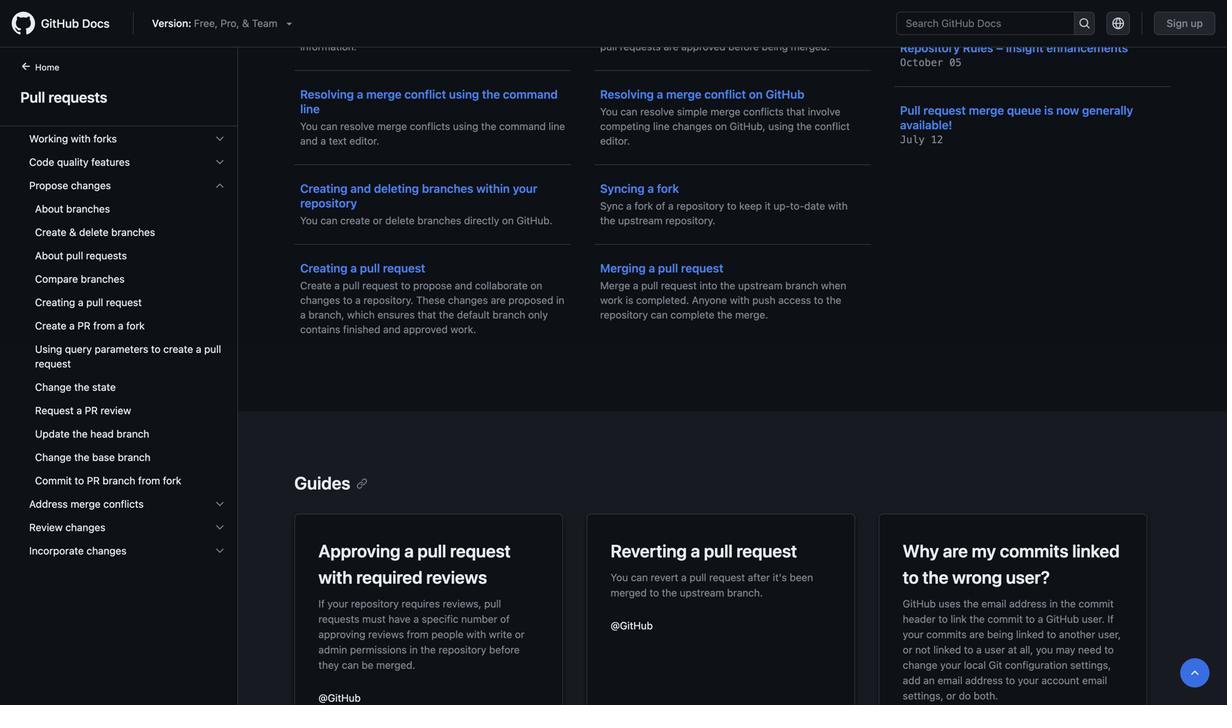 Task type: locate. For each thing, give the bounding box(es) containing it.
up
[[1191, 17, 1203, 29]]

october 05 element
[[900, 57, 962, 69]]

to down why
[[903, 567, 919, 587]]

with
[[71, 133, 91, 145], [828, 200, 848, 212], [730, 294, 750, 306], [319, 567, 353, 587], [466, 628, 486, 640]]

another
[[1059, 628, 1096, 640]]

pull
[[66, 250, 83, 262], [360, 261, 380, 275], [658, 261, 678, 275], [343, 279, 360, 292], [641, 279, 658, 292], [86, 296, 103, 308], [204, 343, 221, 355], [418, 541, 446, 561], [704, 541, 733, 561], [690, 571, 707, 583], [484, 598, 501, 610]]

if up user,
[[1108, 613, 1114, 625]]

select language: current language is english image
[[1113, 18, 1125, 29]]

1 vertical spatial reviews
[[368, 628, 404, 640]]

0 vertical spatial @github
[[611, 620, 653, 632]]

pull up available!
[[900, 103, 921, 117]]

that up approved
[[418, 309, 436, 321]]

reviews inside approving a pull request with required reviews
[[426, 567, 487, 587]]

2 vertical spatial requests
[[319, 613, 360, 625]]

2 horizontal spatial upstream
[[738, 279, 783, 292]]

merging a pull request merge a pull request into the upstream branch when work is completed. anyone with push access to the repository can complete the merge.
[[600, 261, 847, 321]]

revert
[[651, 571, 679, 583]]

1 change from the top
[[35, 381, 71, 393]]

about inside 'link'
[[35, 250, 63, 262]]

2 horizontal spatial line
[[653, 120, 670, 132]]

in down user?
[[1050, 598, 1058, 610]]

repository up must
[[351, 598, 399, 610]]

propose changes element
[[12, 174, 237, 492], [12, 197, 237, 492]]

in up merged.
[[410, 644, 418, 656]]

branch for change the base branch
[[118, 451, 151, 463]]

repository
[[300, 196, 357, 210], [677, 200, 724, 212], [600, 309, 648, 321], [351, 598, 399, 610], [439, 644, 487, 656]]

0 horizontal spatial from
[[93, 320, 115, 332]]

requires
[[402, 598, 440, 610]]

branch inside "commit to pr branch from fork" link
[[103, 475, 135, 487]]

you inside resolving a merge conflict using the command line you can resolve merge conflicts using the command line and a text editor.
[[300, 120, 318, 132]]

editor. inside resolving a merge conflict using the command line you can resolve merge conflicts using the command line and a text editor.
[[350, 135, 379, 147]]

changes down simple
[[673, 120, 713, 132]]

permissions
[[350, 644, 407, 656]]

2 vertical spatial upstream
[[680, 587, 724, 599]]

pr for review
[[85, 404, 98, 416]]

branches left 'directly'
[[418, 214, 461, 226]]

0 horizontal spatial delete
[[79, 226, 109, 238]]

fork down syncing
[[635, 200, 653, 212]]

1 horizontal spatial delete
[[385, 214, 415, 226]]

2 sc 9kayk9 0 image from the top
[[214, 156, 226, 168]]

1 horizontal spatial settings,
[[1071, 659, 1111, 671]]

resolving a merge conflict using the command line you can resolve merge conflicts using the command line and a text editor.
[[300, 87, 565, 147]]

1 vertical spatial commits
[[927, 628, 967, 640]]

& down about branches
[[69, 226, 76, 238]]

to up local
[[964, 644, 974, 656]]

1 vertical spatial resolve
[[340, 120, 374, 132]]

pr for branch
[[87, 475, 100, 487]]

upstream inside the merging a pull request merge a pull request into the upstream branch when work is completed. anyone with push access to the repository can complete the merge.
[[738, 279, 783, 292]]

0 vertical spatial commit
[[1079, 598, 1114, 610]]

0 horizontal spatial commits
[[927, 628, 967, 640]]

change for change the state
[[35, 381, 71, 393]]

2 vertical spatial sc 9kayk9 0 image
[[214, 522, 226, 533]]

1 horizontal spatial resolve
[[640, 106, 674, 118]]

changes down review changes dropdown button
[[87, 545, 127, 557]]

commits inside github uses the email address in the commit header to link the commit to a github user. if your commits are being linked to another user, or not linked to a user at all, you may need to change your local git configuration settings, add an email address to your account email settings, or do both.
[[927, 628, 967, 640]]

creating inside creating a pull request create a pull request to propose and collaborate on changes to a repository. these changes are proposed in a branch, which ensures that the default branch only contains finished and approved work.
[[300, 261, 348, 275]]

conflicts down "commit to pr branch from fork" link
[[103, 498, 144, 510]]

github,
[[730, 120, 766, 132]]

0 vertical spatial in
[[556, 294, 565, 306]]

@github down they
[[319, 692, 361, 704]]

0 horizontal spatial resolving
[[300, 87, 354, 101]]

about for about pull requests
[[35, 250, 63, 262]]

2 editor. from the left
[[600, 135, 630, 147]]

conflicts up github,
[[743, 106, 784, 118]]

repository down work
[[600, 309, 648, 321]]

0 vertical spatial create
[[35, 226, 66, 238]]

or down the deleting on the left top of page
[[373, 214, 383, 226]]

write
[[489, 628, 512, 640]]

request down using at the left of the page
[[35, 358, 71, 370]]

creating inside creating and deleting branches within your repository you can create or delete branches directly on github.
[[300, 182, 348, 195]]

now
[[1057, 103, 1080, 117]]

are left being
[[970, 628, 985, 640]]

repository inside the merging a pull request merge a pull request into the upstream branch when work is completed. anyone with push access to the repository can complete the merge.
[[600, 309, 648, 321]]

fork for syncing
[[635, 200, 653, 212]]

resolve inside resolving a merge conflict on github you can resolve simple merge conflicts that involve competing line changes on github, using the conflict editor.
[[640, 106, 674, 118]]

0 vertical spatial sc 9kayk9 0 image
[[214, 133, 226, 145]]

2 vertical spatial conflicts
[[103, 498, 144, 510]]

1 horizontal spatial pull
[[900, 103, 921, 117]]

anyone
[[692, 294, 727, 306]]

sc 9kayk9 0 image
[[214, 180, 226, 191], [214, 498, 226, 510], [214, 545, 226, 557]]

1 horizontal spatial reviews
[[426, 567, 487, 587]]

2 about from the top
[[35, 250, 63, 262]]

of up write
[[500, 613, 510, 625]]

1 vertical spatial are
[[943, 541, 968, 561]]

tooltip
[[1181, 658, 1210, 688]]

1 propose changes element from the top
[[12, 174, 237, 492]]

from down have
[[407, 628, 429, 640]]

resolving inside resolving a merge conflict on github you can resolve simple merge conflicts that involve competing line changes on github, using the conflict editor.
[[600, 87, 654, 101]]

1 resolving from the left
[[300, 87, 354, 101]]

0 vertical spatial sc 9kayk9 0 image
[[214, 180, 226, 191]]

they
[[319, 659, 339, 671]]

change inside 'link'
[[35, 451, 71, 463]]

1 sc 9kayk9 0 image from the top
[[214, 133, 226, 145]]

1 horizontal spatial that
[[787, 106, 805, 118]]

and inside resolving a merge conflict using the command line you can resolve merge conflicts using the command line and a text editor.
[[300, 135, 318, 147]]

git
[[989, 659, 1003, 671]]

1 horizontal spatial resolving
[[600, 87, 654, 101]]

1 about from the top
[[35, 203, 63, 215]]

sc 9kayk9 0 image for features
[[214, 156, 226, 168]]

resolve up text
[[340, 120, 374, 132]]

is inside the merging a pull request merge a pull request into the upstream branch when work is completed. anyone with push access to the repository can complete the merge.
[[626, 294, 634, 306]]

you inside creating and deleting branches within your repository you can create or delete branches directly on github.
[[300, 214, 318, 226]]

creating inside propose changes element
[[35, 296, 75, 308]]

0 horizontal spatial conflict
[[405, 87, 446, 101]]

2 vertical spatial linked
[[934, 644, 962, 656]]

0 vertical spatial reviews
[[426, 567, 487, 587]]

request inside 'pull request merge queue is now generally available! july 12'
[[924, 103, 966, 117]]

1 vertical spatial linked
[[1016, 628, 1044, 640]]

reviews up reviews,
[[426, 567, 487, 587]]

1 vertical spatial @github
[[319, 692, 361, 704]]

do
[[959, 690, 971, 702]]

github
[[41, 16, 79, 30], [766, 87, 805, 101], [903, 598, 936, 610], [1046, 613, 1079, 625]]

or inside creating and deleting branches within your repository you can create or delete branches directly on github.
[[373, 214, 383, 226]]

parameters
[[95, 343, 148, 355]]

0 vertical spatial if
[[319, 598, 325, 610]]

1 vertical spatial creating
[[300, 261, 348, 275]]

1 vertical spatial change
[[35, 451, 71, 463]]

requests inside 'link'
[[86, 250, 127, 262]]

0 vertical spatial are
[[491, 294, 506, 306]]

github.
[[517, 214, 553, 226]]

with down approving
[[319, 567, 353, 587]]

into
[[700, 279, 718, 292]]

address
[[29, 498, 68, 510]]

reviews inside if your repository requires reviews, pull requests must have a specific number of approving reviews from people with write or admin permissions in the repository before they can be merged.
[[368, 628, 404, 640]]

sc 9kayk9 0 image inside working with forks dropdown button
[[214, 133, 226, 145]]

docs
[[82, 16, 110, 30]]

commits down link
[[927, 628, 967, 640]]

2 horizontal spatial conflict
[[815, 120, 850, 132]]

0 vertical spatial creating
[[300, 182, 348, 195]]

resolving inside resolving a merge conflict using the command line you can resolve merge conflicts using the command line and a text editor.
[[300, 87, 354, 101]]

1 vertical spatial commit
[[988, 613, 1023, 625]]

to up address merge conflicts
[[75, 475, 84, 487]]

simple
[[677, 106, 708, 118]]

create a pr from a fork
[[35, 320, 145, 332]]

0 horizontal spatial in
[[410, 644, 418, 656]]

on
[[749, 87, 763, 101], [715, 120, 727, 132], [502, 214, 514, 226], [531, 279, 542, 292]]

to down 'revert'
[[650, 587, 659, 599]]

requests down home link
[[48, 88, 107, 106]]

proposed
[[509, 294, 554, 306]]

to up which
[[343, 294, 353, 306]]

0 horizontal spatial address
[[966, 674, 1003, 686]]

0 horizontal spatial repository.
[[364, 294, 414, 306]]

about down propose
[[35, 203, 63, 215]]

commit up being
[[988, 613, 1023, 625]]

user?
[[1006, 567, 1050, 587]]

2 vertical spatial in
[[410, 644, 418, 656]]

0 vertical spatial commits
[[1000, 541, 1069, 561]]

of inside if your repository requires reviews, pull requests must have a specific number of approving reviews from people with write or admin permissions in the repository before they can be merged.
[[500, 613, 510, 625]]

head
[[90, 428, 114, 440]]

on right 'directly'
[[502, 214, 514, 226]]

0 horizontal spatial conflicts
[[103, 498, 144, 510]]

pr for from
[[78, 320, 90, 332]]

& right the pro,
[[242, 17, 249, 29]]

change
[[35, 381, 71, 393], [35, 451, 71, 463]]

triangle down image
[[283, 18, 295, 29]]

your left local
[[941, 659, 961, 671]]

1 horizontal spatial conflicts
[[410, 120, 450, 132]]

1 vertical spatial from
[[138, 475, 160, 487]]

quality
[[57, 156, 89, 168]]

delete inside propose changes element
[[79, 226, 109, 238]]

2 horizontal spatial from
[[407, 628, 429, 640]]

conflicts up the deleting on the left top of page
[[410, 120, 450, 132]]

1 editor. from the left
[[350, 135, 379, 147]]

creating up the branch,
[[300, 261, 348, 275]]

2 horizontal spatial are
[[970, 628, 985, 640]]

change the base branch link
[[18, 446, 232, 469]]

branch up access
[[786, 279, 818, 292]]

with inside if your repository requires reviews, pull requests must have a specific number of approving reviews from people with write or admin permissions in the repository before they can be merged.
[[466, 628, 486, 640]]

on up proposed
[[531, 279, 542, 292]]

reviews
[[426, 567, 487, 587], [368, 628, 404, 640]]

branch inside the merging a pull request merge a pull request into the upstream branch when work is completed. anyone with push access to the repository can complete the merge.
[[786, 279, 818, 292]]

0 vertical spatial about
[[35, 203, 63, 215]]

changes inside resolving a merge conflict on github you can resolve simple merge conflicts that involve competing line changes on github, using the conflict editor.
[[673, 120, 713, 132]]

these
[[416, 294, 445, 306]]

1 vertical spatial repository.
[[364, 294, 414, 306]]

2 vertical spatial creating
[[35, 296, 75, 308]]

1 vertical spatial about
[[35, 250, 63, 262]]

request up after
[[737, 541, 797, 561]]

3 sc 9kayk9 0 image from the top
[[214, 545, 226, 557]]

sc 9kayk9 0 image for incorporate changes
[[214, 545, 226, 557]]

merge.
[[735, 309, 768, 321]]

1 vertical spatial command
[[499, 120, 546, 132]]

sc 9kayk9 0 image
[[214, 133, 226, 145], [214, 156, 226, 168], [214, 522, 226, 533]]

to left keep
[[727, 200, 737, 212]]

repository. inside syncing a fork sync a fork of a repository to keep it up-to-date with the upstream repository.
[[666, 214, 716, 226]]

0 horizontal spatial of
[[500, 613, 510, 625]]

settings, down an
[[903, 690, 944, 702]]

may
[[1056, 644, 1076, 656]]

merge
[[366, 87, 402, 101], [666, 87, 702, 101], [969, 103, 1004, 117], [711, 106, 741, 118], [377, 120, 407, 132], [71, 498, 101, 510]]

1 vertical spatial pr
[[85, 404, 98, 416]]

1 vertical spatial in
[[1050, 598, 1058, 610]]

linked right not
[[934, 644, 962, 656]]

repository. up into
[[666, 214, 716, 226]]

reverting a pull request
[[611, 541, 797, 561]]

pull for pull requests
[[20, 88, 45, 106]]

upstream inside "you can revert a pull request after it's been merged to the upstream branch."
[[680, 587, 724, 599]]

2 horizontal spatial in
[[1050, 598, 1058, 610]]

branch down request a pr review link
[[116, 428, 149, 440]]

creating a pull request create a pull request to propose and collaborate on changes to a repository. these changes are proposed in a branch, which ensures that the default branch only contains finished and approved work.
[[300, 261, 565, 335]]

being
[[987, 628, 1014, 640]]

1 vertical spatial sc 9kayk9 0 image
[[214, 498, 226, 510]]

scroll to top image
[[1189, 667, 1201, 679]]

can inside resolving a merge conflict using the command line you can resolve merge conflicts using the command line and a text editor.
[[321, 120, 338, 132]]

0 vertical spatial from
[[93, 320, 115, 332]]

sc 9kayk9 0 image inside incorporate changes dropdown button
[[214, 545, 226, 557]]

request down "compare branches" link
[[106, 296, 142, 308]]

enhancements
[[1047, 41, 1128, 55]]

to inside the merging a pull request merge a pull request into the upstream branch when work is completed. anyone with push access to the repository can complete the merge.
[[814, 294, 824, 306]]

queue
[[1007, 103, 1042, 117]]

1 horizontal spatial if
[[1108, 613, 1114, 625]]

2 horizontal spatial linked
[[1073, 541, 1120, 561]]

code quality features button
[[18, 151, 232, 174]]

2 propose changes element from the top
[[12, 197, 237, 492]]

1 horizontal spatial is
[[1045, 103, 1054, 117]]

sc 9kayk9 0 image for propose changes
[[214, 180, 226, 191]]

sc 9kayk9 0 image for forks
[[214, 133, 226, 145]]

linked up user. at right
[[1073, 541, 1120, 561]]

an
[[924, 674, 935, 686]]

0 horizontal spatial reviews
[[368, 628, 404, 640]]

fork
[[657, 182, 679, 195], [635, 200, 653, 212], [126, 320, 145, 332], [163, 475, 181, 487]]

2 vertical spatial from
[[407, 628, 429, 640]]

with inside dropdown button
[[71, 133, 91, 145]]

0 horizontal spatial resolve
[[340, 120, 374, 132]]

about pull requests
[[35, 250, 127, 262]]

0 vertical spatial create
[[340, 214, 370, 226]]

None search field
[[897, 12, 1095, 35]]

rules
[[963, 41, 994, 55]]

1 vertical spatial if
[[1108, 613, 1114, 625]]

or inside if your repository requires reviews, pull requests must have a specific number of approving reviews from people with write or admin permissions in the repository before they can be merged.
[[515, 628, 525, 640]]

be
[[362, 659, 374, 671]]

from inside if your repository requires reviews, pull requests must have a specific number of approving reviews from people with write or admin permissions in the repository before they can be merged.
[[407, 628, 429, 640]]

are inside creating a pull request create a pull request to propose and collaborate on changes to a repository. these changes are proposed in a branch, which ensures that the default branch only contains finished and approved work.
[[491, 294, 506, 306]]

approving
[[319, 541, 401, 561]]

change
[[903, 659, 938, 671]]

repository down text
[[300, 196, 357, 210]]

branch inside change the base branch 'link'
[[118, 451, 151, 463]]

0 horizontal spatial that
[[418, 309, 436, 321]]

fork down "creating a pull request" link
[[126, 320, 145, 332]]

reviews up permissions
[[368, 628, 404, 640]]

about
[[35, 203, 63, 215], [35, 250, 63, 262]]

pull request merge queue is now generally available! july 12
[[900, 103, 1133, 146]]

and left the deleting on the left top of page
[[351, 182, 371, 195]]

been
[[790, 571, 813, 583]]

to inside "you can revert a pull request after it's been merged to the upstream branch."
[[650, 587, 659, 599]]

are left my
[[943, 541, 968, 561]]

pull down home
[[20, 88, 45, 106]]

sign up
[[1167, 17, 1203, 29]]

of right sync
[[656, 200, 666, 212]]

fork down change the base branch 'link'
[[163, 475, 181, 487]]

at
[[1008, 644, 1017, 656]]

sc 9kayk9 0 image for address merge conflicts
[[214, 498, 226, 510]]

sc 9kayk9 0 image inside code quality features dropdown button
[[214, 156, 226, 168]]

0 vertical spatial change
[[35, 381, 71, 393]]

1 vertical spatial upstream
[[738, 279, 783, 292]]

conflicts inside resolving a merge conflict using the command line you can resolve merge conflicts using the command line and a text editor.
[[410, 120, 450, 132]]

email up being
[[982, 598, 1007, 610]]

with right date
[[828, 200, 848, 212]]

repository rules – insight enhancements october 05
[[900, 41, 1128, 69]]

a inside approving a pull request with required reviews
[[404, 541, 414, 561]]

1 sc 9kayk9 0 image from the top
[[214, 180, 226, 191]]

from inside "commit to pr branch from fork" link
[[138, 475, 160, 487]]

to inside "commit to pr branch from fork" link
[[75, 475, 84, 487]]

0 horizontal spatial upstream
[[618, 214, 663, 226]]

1 horizontal spatial commits
[[1000, 541, 1069, 561]]

from down creating a pull request
[[93, 320, 115, 332]]

and
[[300, 135, 318, 147], [351, 182, 371, 195], [455, 279, 472, 292], [383, 323, 401, 335]]

or left not
[[903, 644, 913, 656]]

0 horizontal spatial if
[[319, 598, 325, 610]]

linked up the all,
[[1016, 628, 1044, 640]]

0 horizontal spatial email
[[938, 674, 963, 686]]

branch inside update the head branch link
[[116, 428, 149, 440]]

with up merge.
[[730, 294, 750, 306]]

0 vertical spatial that
[[787, 106, 805, 118]]

it
[[765, 200, 771, 212]]

your up approving
[[328, 598, 348, 610]]

0 vertical spatial &
[[242, 17, 249, 29]]

2 sc 9kayk9 0 image from the top
[[214, 498, 226, 510]]

a inside using query parameters to create a pull request
[[196, 343, 201, 355]]

merging
[[600, 261, 646, 275]]

request up reviews,
[[450, 541, 511, 561]]

3 sc 9kayk9 0 image from the top
[[214, 522, 226, 533]]

request a pr review
[[35, 404, 131, 416]]

create inside creating and deleting branches within your repository you can create or delete branches directly on github.
[[340, 214, 370, 226]]

1 horizontal spatial of
[[656, 200, 666, 212]]

if up approving
[[319, 598, 325, 610]]

pr up update the head branch
[[85, 404, 98, 416]]

pro,
[[221, 17, 239, 29]]

working
[[29, 133, 68, 145]]

is right work
[[626, 294, 634, 306]]

that inside creating a pull request create a pull request to propose and collaborate on changes to a repository. these changes are proposed in a branch, which ensures that the default branch only contains finished and approved work.
[[418, 309, 436, 321]]

address up both.
[[966, 674, 1003, 686]]

resolving up competing
[[600, 87, 654, 101]]

branch down change the base branch 'link'
[[103, 475, 135, 487]]

your
[[513, 182, 538, 195], [328, 598, 348, 610], [903, 628, 924, 640], [941, 659, 961, 671], [1018, 674, 1039, 686]]

fork for commit
[[163, 475, 181, 487]]

july
[[900, 134, 925, 146]]

sign
[[1167, 17, 1188, 29]]

if inside if your repository requires reviews, pull requests must have a specific number of approving reviews from people with write or admin permissions in the repository before they can be merged.
[[319, 598, 325, 610]]

line inside resolving a merge conflict on github you can resolve simple merge conflicts that involve competing line changes on github, using the conflict editor.
[[653, 120, 670, 132]]

2 horizontal spatial conflicts
[[743, 106, 784, 118]]

12
[[931, 134, 943, 146]]

1 horizontal spatial create
[[340, 214, 370, 226]]

sc 9kayk9 0 image inside propose changes "dropdown button"
[[214, 180, 226, 191]]

propose changes element containing propose changes
[[12, 174, 237, 492]]

1 vertical spatial &
[[69, 226, 76, 238]]

1 horizontal spatial repository.
[[666, 214, 716, 226]]

to left link
[[939, 613, 948, 625]]

conflicts inside address merge conflicts dropdown button
[[103, 498, 144, 510]]

0 vertical spatial repository.
[[666, 214, 716, 226]]

branch,
[[309, 309, 344, 321]]

compare
[[35, 273, 78, 285]]

are
[[491, 294, 506, 306], [943, 541, 968, 561], [970, 628, 985, 640]]

to inside syncing a fork sync a fork of a repository to keep it up-to-date with the upstream repository.
[[727, 200, 737, 212]]

resolve up competing
[[640, 106, 674, 118]]

pull requests element
[[0, 0, 238, 704]]

upstream up push
[[738, 279, 783, 292]]

2 vertical spatial pr
[[87, 475, 100, 487]]

a inside request a pr review link
[[77, 404, 82, 416]]

address down user?
[[1009, 598, 1047, 610]]

github inside resolving a merge conflict on github you can resolve simple merge conflicts that involve competing line changes on github, using the conflict editor.
[[766, 87, 805, 101]]

the inside "you can revert a pull request after it's been merged to the upstream branch."
[[662, 587, 677, 599]]

1 horizontal spatial in
[[556, 294, 565, 306]]

&
[[242, 17, 249, 29], [69, 226, 76, 238]]

competing
[[600, 120, 651, 132]]

sc 9kayk9 0 image inside address merge conflicts dropdown button
[[214, 498, 226, 510]]

0 horizontal spatial &
[[69, 226, 76, 238]]

create a pr from a fork link
[[18, 314, 232, 338]]

1 horizontal spatial editor.
[[600, 135, 630, 147]]

2 resolving from the left
[[600, 87, 654, 101]]

have
[[389, 613, 411, 625]]

conflict inside resolving a merge conflict using the command line you can resolve merge conflicts using the command line and a text editor.
[[405, 87, 446, 101]]

branches
[[422, 182, 474, 195], [66, 203, 110, 215], [418, 214, 461, 226], [111, 226, 155, 238], [81, 273, 125, 285]]

@github for approving a pull request with required reviews
[[319, 692, 361, 704]]

branch down update the head branch link
[[118, 451, 151, 463]]

2 change from the top
[[35, 451, 71, 463]]

0 vertical spatial pr
[[78, 320, 90, 332]]

commit up user. at right
[[1079, 598, 1114, 610]]

change up commit
[[35, 451, 71, 463]]

people
[[432, 628, 464, 640]]

are down collaborate
[[491, 294, 506, 306]]

0 horizontal spatial is
[[626, 294, 634, 306]]

editor. right text
[[350, 135, 379, 147]]

and left text
[[300, 135, 318, 147]]

branch down proposed
[[493, 309, 526, 321]]

on up github,
[[749, 87, 763, 101]]

your down configuration
[[1018, 674, 1039, 686]]

is left now at the top right
[[1045, 103, 1054, 117]]

0 horizontal spatial are
[[491, 294, 506, 306]]

involve
[[808, 106, 841, 118]]

repository left keep
[[677, 200, 724, 212]]



Task type: vqa. For each thing, say whether or not it's contained in the screenshot.
2nd "other site policies" element
no



Task type: describe. For each thing, give the bounding box(es) containing it.
the inside 'link'
[[74, 451, 89, 463]]

create inside creating a pull request create a pull request to propose and collaborate on changes to a repository. these changes are proposed in a branch, which ensures that the default branch only contains finished and approved work.
[[300, 279, 332, 292]]

work.
[[451, 323, 476, 335]]

change the base branch
[[35, 451, 151, 463]]

pull inside if your repository requires reviews, pull requests must have a specific number of approving reviews from people with write or admin permissions in the repository before they can be merged.
[[484, 598, 501, 610]]

create inside using query parameters to create a pull request
[[163, 343, 193, 355]]

to up you
[[1047, 628, 1057, 640]]

need
[[1078, 644, 1102, 656]]

on left github,
[[715, 120, 727, 132]]

required
[[356, 567, 423, 587]]

creating for pull
[[300, 261, 348, 275]]

access
[[778, 294, 811, 306]]

uses
[[939, 598, 961, 610]]

when
[[821, 279, 847, 292]]

and inside creating and deleting branches within your repository you can create or delete branches directly on github.
[[351, 182, 371, 195]]

available!
[[900, 118, 953, 132]]

merge inside dropdown button
[[71, 498, 101, 510]]

github docs link
[[12, 12, 121, 35]]

branches up creating a pull request
[[81, 273, 125, 285]]

syncing a fork sync a fork of a repository to keep it up-to-date with the upstream repository.
[[600, 182, 848, 226]]

search image
[[1079, 18, 1091, 29]]

account
[[1042, 674, 1080, 686]]

repository
[[900, 41, 960, 55]]

pull requests
[[20, 88, 107, 106]]

fork for create
[[126, 320, 145, 332]]

forks
[[93, 133, 117, 145]]

directly
[[464, 214, 499, 226]]

–
[[997, 41, 1003, 55]]

1 vertical spatial address
[[966, 674, 1003, 686]]

request up completed.
[[661, 279, 697, 292]]

configuration
[[1005, 659, 1068, 671]]

pull inside using query parameters to create a pull request
[[204, 343, 221, 355]]

july 12 element
[[900, 134, 943, 146]]

user,
[[1098, 628, 1121, 640]]

are inside github uses the email address in the commit header to link the commit to a github user. if your commits are being linked to another user, or not linked to a user at all, you may need to change your local git configuration settings, add an email address to your account email settings, or do both.
[[970, 628, 985, 640]]

it's
[[773, 571, 787, 583]]

github uses the email address in the commit header to link the commit to a github user. if your commits are being linked to another user, or not linked to a user at all, you may need to change your local git configuration settings, add an email address to your account email settings, or do both.
[[903, 598, 1121, 702]]

push
[[753, 294, 776, 306]]

pull inside 'link'
[[66, 250, 83, 262]]

change the state link
[[18, 376, 232, 399]]

update
[[35, 428, 70, 440]]

1 horizontal spatial email
[[982, 598, 1007, 610]]

change for change the base branch
[[35, 451, 71, 463]]

0 vertical spatial command
[[503, 87, 558, 101]]

a inside "creating a pull request" link
[[78, 296, 83, 308]]

sc 9kayk9 0 image inside review changes dropdown button
[[214, 522, 226, 533]]

features
[[91, 156, 130, 168]]

branches up create & delete branches
[[66, 203, 110, 215]]

to inside using query parameters to create a pull request
[[151, 343, 161, 355]]

code quality features
[[29, 156, 130, 168]]

repository down "people"
[[439, 644, 487, 656]]

that inside resolving a merge conflict on github you can resolve simple merge conflicts that involve competing line changes on github, using the conflict editor.
[[787, 106, 805, 118]]

with inside approving a pull request with required reviews
[[319, 567, 353, 587]]

specific
[[422, 613, 459, 625]]

with inside the merging a pull request merge a pull request into the upstream branch when work is completed. anyone with push access to the repository can complete the merge.
[[730, 294, 750, 306]]

working with forks
[[29, 133, 117, 145]]

a inside resolving a merge conflict on github you can resolve simple merge conflicts that involve competing line changes on github, using the conflict editor.
[[657, 87, 663, 101]]

are inside why are my commits linked to the wrong user?
[[943, 541, 968, 561]]

october
[[900, 57, 943, 69]]

creating a pull request link
[[18, 291, 232, 314]]

about branches
[[35, 203, 110, 215]]

1 vertical spatial settings,
[[903, 690, 944, 702]]

from inside create a pr from a fork link
[[93, 320, 115, 332]]

1 horizontal spatial linked
[[1016, 628, 1044, 640]]

request a pr review link
[[18, 399, 232, 422]]

approved
[[404, 323, 448, 335]]

delete inside creating and deleting branches within your repository you can create or delete branches directly on github.
[[385, 214, 415, 226]]

fork right syncing
[[657, 182, 679, 195]]

upstream inside syncing a fork sync a fork of a repository to keep it up-to-date with the upstream repository.
[[618, 214, 663, 226]]

on inside creating a pull request create a pull request to propose and collaborate on changes to a repository. these changes are proposed in a branch, which ensures that the default branch only contains finished and approved work.
[[531, 279, 542, 292]]

repository. inside creating a pull request create a pull request to propose and collaborate on changes to a repository. these changes are proposed in a branch, which ensures that the default branch only contains finished and approved work.
[[364, 294, 414, 306]]

can inside resolving a merge conflict on github you can resolve simple merge conflicts that involve competing line changes on github, using the conflict editor.
[[621, 106, 638, 118]]

guides link
[[294, 473, 368, 493]]

branch for update the head branch
[[116, 428, 149, 440]]

and down ensures
[[383, 323, 401, 335]]

0 vertical spatial requests
[[48, 88, 107, 106]]

conflict for on
[[705, 87, 746, 101]]

creating a pull request
[[35, 296, 142, 308]]

commit to pr branch from fork
[[35, 475, 181, 487]]

0 vertical spatial settings,
[[1071, 659, 1111, 671]]

default
[[457, 309, 490, 321]]

up-
[[774, 200, 790, 212]]

review changes button
[[18, 516, 232, 539]]

can inside "you can revert a pull request after it's been merged to the upstream branch."
[[631, 571, 648, 583]]

the inside resolving a merge conflict on github you can resolve simple merge conflicts that involve competing line changes on github, using the conflict editor.
[[797, 120, 812, 132]]

to down user,
[[1105, 644, 1114, 656]]

changes inside "dropdown button"
[[71, 179, 111, 191]]

you inside resolving a merge conflict on github you can resolve simple merge conflicts that involve competing line changes on github, using the conflict editor.
[[600, 106, 618, 118]]

ensures
[[378, 309, 415, 321]]

in inside if your repository requires reviews, pull requests must have a specific number of approving reviews from people with write or admin permissions in the repository before they can be merged.
[[410, 644, 418, 656]]

your down header
[[903, 628, 924, 640]]

creating for repository
[[300, 182, 348, 195]]

merged
[[611, 587, 647, 599]]

syncing
[[600, 182, 645, 195]]

home
[[35, 62, 59, 72]]

repository inside creating and deleting branches within your repository you can create or delete branches directly on github.
[[300, 196, 357, 210]]

and up default
[[455, 279, 472, 292]]

to inside why are my commits linked to the wrong user?
[[903, 567, 919, 587]]

merge
[[600, 279, 630, 292]]

commits inside why are my commits linked to the wrong user?
[[1000, 541, 1069, 561]]

which
[[347, 309, 375, 321]]

branches left within
[[422, 182, 474, 195]]

2 horizontal spatial email
[[1083, 674, 1108, 686]]

complete
[[671, 309, 715, 321]]

query
[[65, 343, 92, 355]]

branch inside creating a pull request create a pull request to propose and collaborate on changes to a repository. these changes are proposed in a branch, which ensures that the default branch only contains finished and approved work.
[[493, 309, 526, 321]]

Search GitHub Docs search field
[[897, 12, 1074, 34]]

to down configuration
[[1006, 674, 1015, 686]]

to up the all,
[[1026, 613, 1035, 625]]

of inside syncing a fork sync a fork of a repository to keep it up-to-date with the upstream repository.
[[656, 200, 666, 212]]

propose changes element containing about branches
[[12, 197, 237, 492]]

commit to pr branch from fork link
[[18, 469, 232, 492]]

can inside if your repository requires reviews, pull requests must have a specific number of approving reviews from people with write or admin permissions in the repository before they can be merged.
[[342, 659, 359, 671]]

1 horizontal spatial &
[[242, 17, 249, 29]]

request inside "you can revert a pull request after it's been merged to the upstream branch."
[[709, 571, 745, 583]]

create & delete branches link
[[18, 221, 232, 244]]

after
[[748, 571, 770, 583]]

the inside why are my commits linked to the wrong user?
[[923, 567, 949, 587]]

reviews,
[[443, 598, 482, 610]]

a inside if your repository requires reviews, pull requests must have a specific number of approving reviews from people with write or admin permissions in the repository before they can be merged.
[[414, 613, 419, 625]]

version:
[[152, 17, 191, 29]]

request inside using query parameters to create a pull request
[[35, 358, 71, 370]]

request up into
[[681, 261, 724, 275]]

create for create & delete branches
[[35, 226, 66, 238]]

resolving for line
[[300, 87, 354, 101]]

text
[[329, 135, 347, 147]]

the inside if your repository requires reviews, pull requests must have a specific number of approving reviews from people with write or admin permissions in the repository before they can be merged.
[[421, 644, 436, 656]]

about for about branches
[[35, 203, 63, 215]]

0 horizontal spatial commit
[[988, 613, 1023, 625]]

pull inside approving a pull request with required reviews
[[418, 541, 446, 561]]

why are my commits linked to the wrong user?
[[903, 541, 1120, 587]]

in inside github uses the email address in the commit header to link the commit to a github user. if your commits are being linked to another user, or not linked to a user at all, you may need to change your local git configuration settings, add an email address to your account email settings, or do both.
[[1050, 598, 1058, 610]]

is inside 'pull request merge queue is now generally available! july 12'
[[1045, 103, 1054, 117]]

1 horizontal spatial commit
[[1079, 598, 1114, 610]]

pull inside "you can revert a pull request after it's been merged to the upstream branch."
[[690, 571, 707, 583]]

the inside creating a pull request create a pull request to propose and collaborate on changes to a repository. these changes are proposed in a branch, which ensures that the default branch only contains finished and approved work.
[[439, 309, 454, 321]]

commit
[[35, 475, 72, 487]]

propose changes button
[[18, 174, 232, 197]]

05
[[950, 57, 962, 69]]

resolve inside resolving a merge conflict using the command line you can resolve merge conflicts using the command line and a text editor.
[[340, 120, 374, 132]]

not
[[916, 644, 931, 656]]

insight
[[1006, 41, 1044, 55]]

resolving for can
[[600, 87, 654, 101]]

update the head branch
[[35, 428, 149, 440]]

propose
[[29, 179, 68, 191]]

request up propose
[[383, 261, 425, 275]]

can inside creating and deleting branches within your repository you can create or delete branches directly on github.
[[321, 214, 338, 226]]

collaborate
[[475, 279, 528, 292]]

request up ensures
[[362, 279, 398, 292]]

can inside the merging a pull request merge a pull request into the upstream branch when work is completed. anyone with push access to the repository can complete the merge.
[[651, 309, 668, 321]]

to left propose
[[401, 279, 411, 292]]

change the state
[[35, 381, 116, 393]]

about pull requests link
[[18, 244, 232, 267]]

pull for pull request merge queue is now generally available! july 12
[[900, 103, 921, 117]]

repository inside syncing a fork sync a fork of a repository to keep it up-to-date with the upstream repository.
[[677, 200, 724, 212]]

in inside creating a pull request create a pull request to propose and collaborate on changes to a repository. these changes are proposed in a branch, which ensures that the default branch only contains finished and approved work.
[[556, 294, 565, 306]]

you inside "you can revert a pull request after it's been merged to the upstream branch."
[[611, 571, 628, 583]]

deleting
[[374, 182, 419, 195]]

branch for commit to pr branch from fork
[[103, 475, 135, 487]]

your inside if your repository requires reviews, pull requests must have a specific number of approving reviews from people with write or admin permissions in the repository before they can be merged.
[[328, 598, 348, 610]]

0 horizontal spatial line
[[300, 102, 320, 116]]

why
[[903, 541, 939, 561]]

propose changes
[[29, 179, 111, 191]]

address merge conflicts
[[29, 498, 144, 510]]

request inside approving a pull request with required reviews
[[450, 541, 511, 561]]

incorporate changes
[[29, 545, 127, 557]]

using query parameters to create a pull request
[[35, 343, 221, 370]]

changes inside dropdown button
[[65, 521, 105, 533]]

branches down about branches link
[[111, 226, 155, 238]]

on inside creating and deleting branches within your repository you can create or delete branches directly on github.
[[502, 214, 514, 226]]

branch.
[[727, 587, 763, 599]]

or left do
[[947, 690, 956, 702]]

completed.
[[636, 294, 689, 306]]

using
[[35, 343, 62, 355]]

linked inside why are my commits linked to the wrong user?
[[1073, 541, 1120, 561]]

& inside propose changes element
[[69, 226, 76, 238]]

if inside github uses the email address in the commit header to link the commit to a github user. if your commits are being linked to another user, or not linked to a user at all, you may need to change your local git configuration settings, add an email address to your account email settings, or do both.
[[1108, 613, 1114, 625]]

@github for reverting a pull request
[[611, 620, 653, 632]]

your inside creating and deleting branches within your repository you can create or delete branches directly on github.
[[513, 182, 538, 195]]

using query parameters to create a pull request link
[[18, 338, 232, 376]]

changes up default
[[448, 294, 488, 306]]

requests inside if your repository requires reviews, pull requests must have a specific number of approving reviews from people with write or admin permissions in the repository before they can be merged.
[[319, 613, 360, 625]]

merged.
[[376, 659, 415, 671]]

changes up the branch,
[[300, 294, 340, 306]]

editor. inside resolving a merge conflict on github you can resolve simple merge conflicts that involve competing line changes on github, using the conflict editor.
[[600, 135, 630, 147]]

merge inside 'pull request merge queue is now generally available! july 12'
[[969, 103, 1004, 117]]

user.
[[1082, 613, 1105, 625]]

1 horizontal spatial line
[[549, 120, 565, 132]]

conflicts inside resolving a merge conflict on github you can resolve simple merge conflicts that involve competing line changes on github, using the conflict editor.
[[743, 106, 784, 118]]

compare branches link
[[18, 267, 232, 291]]

using inside resolving a merge conflict on github you can resolve simple merge conflicts that involve competing line changes on github, using the conflict editor.
[[769, 120, 794, 132]]

conflict for using
[[405, 87, 446, 101]]

home link
[[15, 61, 83, 75]]

sync
[[600, 200, 624, 212]]

1 horizontal spatial address
[[1009, 598, 1047, 610]]

create for create a pr from a fork
[[35, 320, 66, 332]]

sign up link
[[1155, 12, 1216, 35]]



